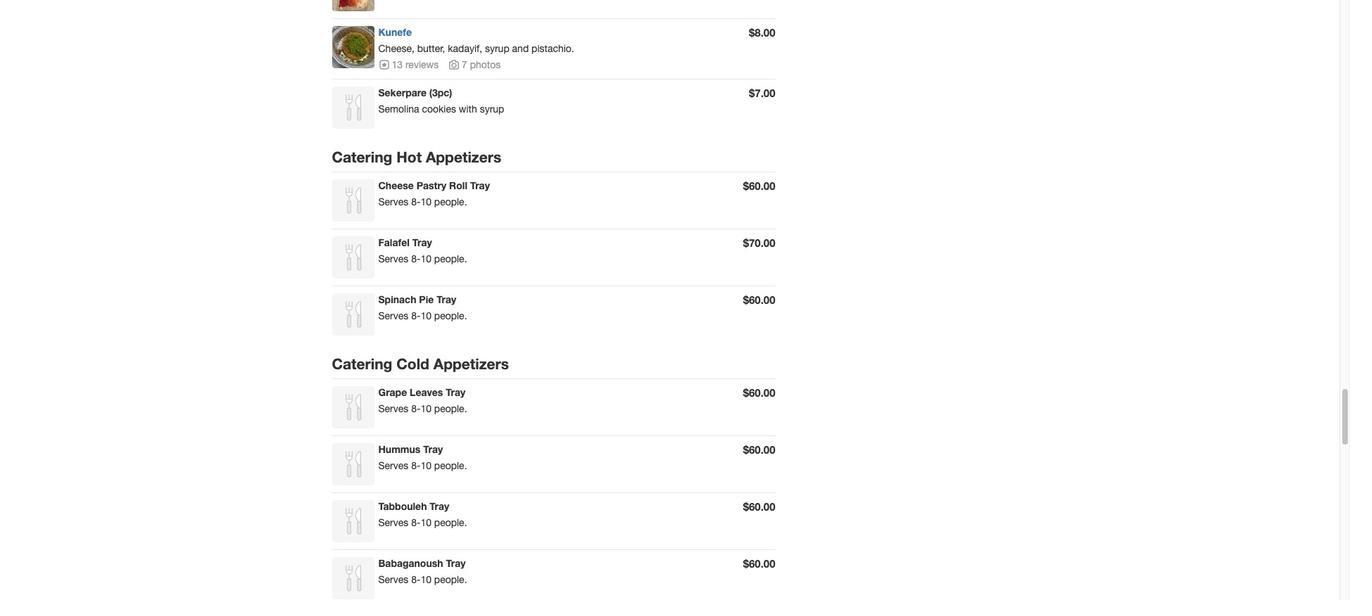 Task type: locate. For each thing, give the bounding box(es) containing it.
serves down babaganoush
[[379, 575, 409, 586]]

tray right roll
[[470, 180, 490, 192]]

4 people. from the top
[[434, 404, 467, 415]]

5 $60.00 from the top
[[744, 501, 776, 513]]

10 down the pastry
[[421, 197, 432, 208]]

serves inside 'hummus tray serves 8-10 people.'
[[379, 461, 409, 472]]

6 serves from the top
[[379, 518, 409, 529]]

people. down leaves
[[434, 404, 467, 415]]

6 8- from the top
[[411, 518, 421, 529]]

6 10 from the top
[[421, 518, 432, 529]]

8- down the pastry
[[411, 197, 421, 208]]

7
[[462, 59, 468, 70]]

serves inside cheese pastry roll tray serves 8-10 people.
[[379, 197, 409, 208]]

people. up tabbouleh tray serves 8-10 people.
[[434, 461, 467, 472]]

photos
[[470, 59, 501, 70]]

people. up the catering cold appetizers
[[434, 311, 467, 322]]

appetizers
[[426, 149, 502, 166], [434, 356, 509, 373]]

falafel tray serves 8-10 people.
[[379, 237, 467, 265]]

6 people. from the top
[[434, 518, 467, 529]]

2 catering from the top
[[332, 356, 393, 373]]

4 serves from the top
[[379, 404, 409, 415]]

8- down hummus
[[411, 461, 421, 472]]

people. inside falafel tray serves 8-10 people.
[[434, 254, 467, 265]]

3 $60.00 from the top
[[744, 387, 776, 399]]

serves down hummus
[[379, 461, 409, 472]]

hummus
[[379, 444, 421, 456]]

10 down leaves
[[421, 404, 432, 415]]

$60.00
[[744, 180, 776, 192], [744, 294, 776, 306], [744, 387, 776, 399], [744, 444, 776, 456], [744, 501, 776, 513], [744, 558, 776, 571]]

serves
[[379, 197, 409, 208], [379, 254, 409, 265], [379, 311, 409, 322], [379, 404, 409, 415], [379, 461, 409, 472], [379, 518, 409, 529], [379, 575, 409, 586]]

1 vertical spatial syrup
[[480, 104, 505, 115]]

$60.00 for spinach pie tray
[[744, 294, 776, 306]]

7 people. from the top
[[434, 575, 467, 586]]

10 down tabbouleh
[[421, 518, 432, 529]]

1 $60.00 from the top
[[744, 180, 776, 192]]

7 photos
[[462, 59, 501, 70]]

8- down leaves
[[411, 404, 421, 415]]

$60.00 for grape leaves tray
[[744, 387, 776, 399]]

4 $60.00 from the top
[[744, 444, 776, 456]]

$60.00 for cheese pastry roll tray
[[744, 180, 776, 192]]

$60.00 for babaganoush tray
[[744, 558, 776, 571]]

spinach
[[379, 294, 417, 306]]

10 inside spinach pie tray serves 8-10 people.
[[421, 311, 432, 322]]

5 serves from the top
[[379, 461, 409, 472]]

tray inside grape leaves tray serves 8-10 people.
[[446, 387, 466, 399]]

catering up cheese
[[332, 149, 393, 166]]

1 10 from the top
[[421, 197, 432, 208]]

tray right hummus
[[423, 444, 443, 456]]

and
[[512, 43, 529, 54]]

8-
[[411, 197, 421, 208], [411, 254, 421, 265], [411, 311, 421, 322], [411, 404, 421, 415], [411, 461, 421, 472], [411, 518, 421, 529], [411, 575, 421, 586]]

1 serves from the top
[[379, 197, 409, 208]]

7 8- from the top
[[411, 575, 421, 586]]

5 10 from the top
[[421, 461, 432, 472]]

appetizers up roll
[[426, 149, 502, 166]]

leaves
[[410, 387, 443, 399]]

3 serves from the top
[[379, 311, 409, 322]]

serves down grape
[[379, 404, 409, 415]]

10 up tabbouleh
[[421, 461, 432, 472]]

tray right leaves
[[446, 387, 466, 399]]

tray inside cheese pastry roll tray serves 8-10 people.
[[470, 180, 490, 192]]

3 10 from the top
[[421, 311, 432, 322]]

tray
[[470, 180, 490, 192], [413, 237, 432, 249], [437, 294, 457, 306], [446, 387, 466, 399], [423, 444, 443, 456], [430, 501, 450, 513], [446, 558, 466, 570]]

people. down babaganoush
[[434, 575, 467, 586]]

serves down falafel
[[379, 254, 409, 265]]

kunefe link
[[379, 26, 412, 38]]

6 $60.00 from the top
[[744, 558, 776, 571]]

people. up spinach pie tray serves 8-10 people.
[[434, 254, 467, 265]]

people. down roll
[[434, 197, 467, 208]]

10 inside grape leaves tray serves 8-10 people.
[[421, 404, 432, 415]]

cheese,
[[379, 43, 415, 54]]

8- up pie on the left of the page
[[411, 254, 421, 265]]

10 down babaganoush
[[421, 575, 432, 586]]

syrup inside kunefe cheese, butter, kadayif, syrup and pistachio.
[[485, 43, 510, 54]]

1 people. from the top
[[434, 197, 467, 208]]

butter,
[[417, 43, 445, 54]]

3 8- from the top
[[411, 311, 421, 322]]

8- inside 'hummus tray serves 8-10 people.'
[[411, 461, 421, 472]]

10 down pie on the left of the page
[[421, 311, 432, 322]]

5 people. from the top
[[434, 461, 467, 472]]

syrup up photos
[[485, 43, 510, 54]]

appetizers for catering hot appetizers
[[426, 149, 502, 166]]

people. up 'babaganoush tray serves 8-10 people.'
[[434, 518, 467, 529]]

cheese pastry roll tray serves 8-10 people.
[[379, 180, 490, 208]]

grape leaves tray serves 8-10 people.
[[379, 387, 467, 415]]

10 inside 'babaganoush tray serves 8-10 people.'
[[421, 575, 432, 586]]

people. inside 'hummus tray serves 8-10 people.'
[[434, 461, 467, 472]]

serves inside spinach pie tray serves 8-10 people.
[[379, 311, 409, 322]]

people. inside grape leaves tray serves 8-10 people.
[[434, 404, 467, 415]]

falafel
[[379, 237, 410, 249]]

1 vertical spatial appetizers
[[434, 356, 509, 373]]

5 8- from the top
[[411, 461, 421, 472]]

pastry
[[417, 180, 447, 192]]

tray right pie on the left of the page
[[437, 294, 457, 306]]

people.
[[434, 197, 467, 208], [434, 254, 467, 265], [434, 311, 467, 322], [434, 404, 467, 415], [434, 461, 467, 472], [434, 518, 467, 529], [434, 575, 467, 586]]

7 serves from the top
[[379, 575, 409, 586]]

$70.00
[[744, 237, 776, 249]]

1 8- from the top
[[411, 197, 421, 208]]

serves inside 'babaganoush tray serves 8-10 people.'
[[379, 575, 409, 586]]

13 reviews link
[[379, 59, 439, 70]]

2 10 from the top
[[421, 254, 432, 265]]

0 vertical spatial catering
[[332, 149, 393, 166]]

0 vertical spatial syrup
[[485, 43, 510, 54]]

pie
[[419, 294, 434, 306]]

1 vertical spatial catering
[[332, 356, 393, 373]]

reviews
[[406, 59, 439, 70]]

7 photos link
[[449, 59, 501, 70]]

syrup
[[485, 43, 510, 54], [480, 104, 505, 115]]

serves down cheese
[[379, 197, 409, 208]]

roll
[[449, 180, 468, 192]]

2 people. from the top
[[434, 254, 467, 265]]

serves down tabbouleh
[[379, 518, 409, 529]]

catering up grape
[[332, 356, 393, 373]]

8- inside spinach pie tray serves 8-10 people.
[[411, 311, 421, 322]]

4 10 from the top
[[421, 404, 432, 415]]

10
[[421, 197, 432, 208], [421, 254, 432, 265], [421, 311, 432, 322], [421, 404, 432, 415], [421, 461, 432, 472], [421, 518, 432, 529], [421, 575, 432, 586]]

7 10 from the top
[[421, 575, 432, 586]]

syrup right with
[[480, 104, 505, 115]]

serves down spinach
[[379, 311, 409, 322]]

spinach pie tray serves 8-10 people.
[[379, 294, 467, 322]]

cheese
[[379, 180, 414, 192]]

8- down tabbouleh
[[411, 518, 421, 529]]

catering hot appetizers
[[332, 149, 502, 166]]

3 people. from the top
[[434, 311, 467, 322]]

tray right falafel
[[413, 237, 432, 249]]

8- down pie on the left of the page
[[411, 311, 421, 322]]

4 8- from the top
[[411, 404, 421, 415]]

people. inside spinach pie tray serves 8-10 people.
[[434, 311, 467, 322]]

2 serves from the top
[[379, 254, 409, 265]]

10 up pie on the left of the page
[[421, 254, 432, 265]]

tray inside 'hummus tray serves 8-10 people.'
[[423, 444, 443, 456]]

catering
[[332, 149, 393, 166], [332, 356, 393, 373]]

0 vertical spatial appetizers
[[426, 149, 502, 166]]

2 $60.00 from the top
[[744, 294, 776, 306]]

8- down babaganoush
[[411, 575, 421, 586]]

people. inside tabbouleh tray serves 8-10 people.
[[434, 518, 467, 529]]

tabbouleh tray serves 8-10 people.
[[379, 501, 467, 529]]

with
[[459, 104, 477, 115]]

tray right babaganoush
[[446, 558, 466, 570]]

1 catering from the top
[[332, 149, 393, 166]]

2 8- from the top
[[411, 254, 421, 265]]

appetizers up leaves
[[434, 356, 509, 373]]

10 inside cheese pastry roll tray serves 8-10 people.
[[421, 197, 432, 208]]

tray right tabbouleh
[[430, 501, 450, 513]]



Task type: describe. For each thing, give the bounding box(es) containing it.
semolina
[[379, 104, 420, 115]]

serves inside falafel tray serves 8-10 people.
[[379, 254, 409, 265]]

serves inside tabbouleh tray serves 8-10 people.
[[379, 518, 409, 529]]

$7.00
[[749, 87, 776, 99]]

hot
[[397, 149, 422, 166]]

tabbouleh
[[379, 501, 427, 513]]

kadayif,
[[448, 43, 483, 54]]

10 inside 'hummus tray serves 8-10 people.'
[[421, 461, 432, 472]]

10 inside tabbouleh tray serves 8-10 people.
[[421, 518, 432, 529]]

pistachio.
[[532, 43, 575, 54]]

kunefe
[[379, 26, 412, 38]]

grape
[[379, 387, 407, 399]]

catering for catering cold appetizers
[[332, 356, 393, 373]]

babaganoush tray serves 8-10 people.
[[379, 558, 467, 586]]

$8.00
[[749, 26, 776, 39]]

cold
[[397, 356, 430, 373]]

people. inside cheese pastry roll tray serves 8-10 people.
[[434, 197, 467, 208]]

$60.00 for tabbouleh tray
[[744, 501, 776, 513]]

10 inside falafel tray serves 8-10 people.
[[421, 254, 432, 265]]

13
[[392, 59, 403, 70]]

tray inside spinach pie tray serves 8-10 people.
[[437, 294, 457, 306]]

kunefe cheese, butter, kadayif, syrup and pistachio.
[[379, 26, 575, 54]]

13 reviews
[[392, 59, 439, 70]]

people. inside 'babaganoush tray serves 8-10 people.'
[[434, 575, 467, 586]]

tray inside tabbouleh tray serves 8-10 people.
[[430, 501, 450, 513]]

8- inside 'babaganoush tray serves 8-10 people.'
[[411, 575, 421, 586]]

sekerpare (3pc) semolina cookies with syrup
[[379, 87, 505, 115]]

catering for catering hot appetizers
[[332, 149, 393, 166]]

catering cold appetizers
[[332, 356, 509, 373]]

$60.00 for hummus tray
[[744, 444, 776, 456]]

8- inside tabbouleh tray serves 8-10 people.
[[411, 518, 421, 529]]

appetizers for catering cold appetizers
[[434, 356, 509, 373]]

babaganoush
[[379, 558, 443, 570]]

cookies
[[422, 104, 456, 115]]

sekerpare
[[379, 87, 427, 99]]

syrup inside sekerpare (3pc) semolina cookies with syrup
[[480, 104, 505, 115]]

8- inside cheese pastry roll tray serves 8-10 people.
[[411, 197, 421, 208]]

8- inside grape leaves tray serves 8-10 people.
[[411, 404, 421, 415]]

hummus tray serves 8-10 people.
[[379, 444, 467, 472]]

8- inside falafel tray serves 8-10 people.
[[411, 254, 421, 265]]

tray inside falafel tray serves 8-10 people.
[[413, 237, 432, 249]]

(3pc)
[[430, 87, 453, 99]]

serves inside grape leaves tray serves 8-10 people.
[[379, 404, 409, 415]]

tray inside 'babaganoush tray serves 8-10 people.'
[[446, 558, 466, 570]]



Task type: vqa. For each thing, say whether or not it's contained in the screenshot.
16 chevron down v2 icon to the top
no



